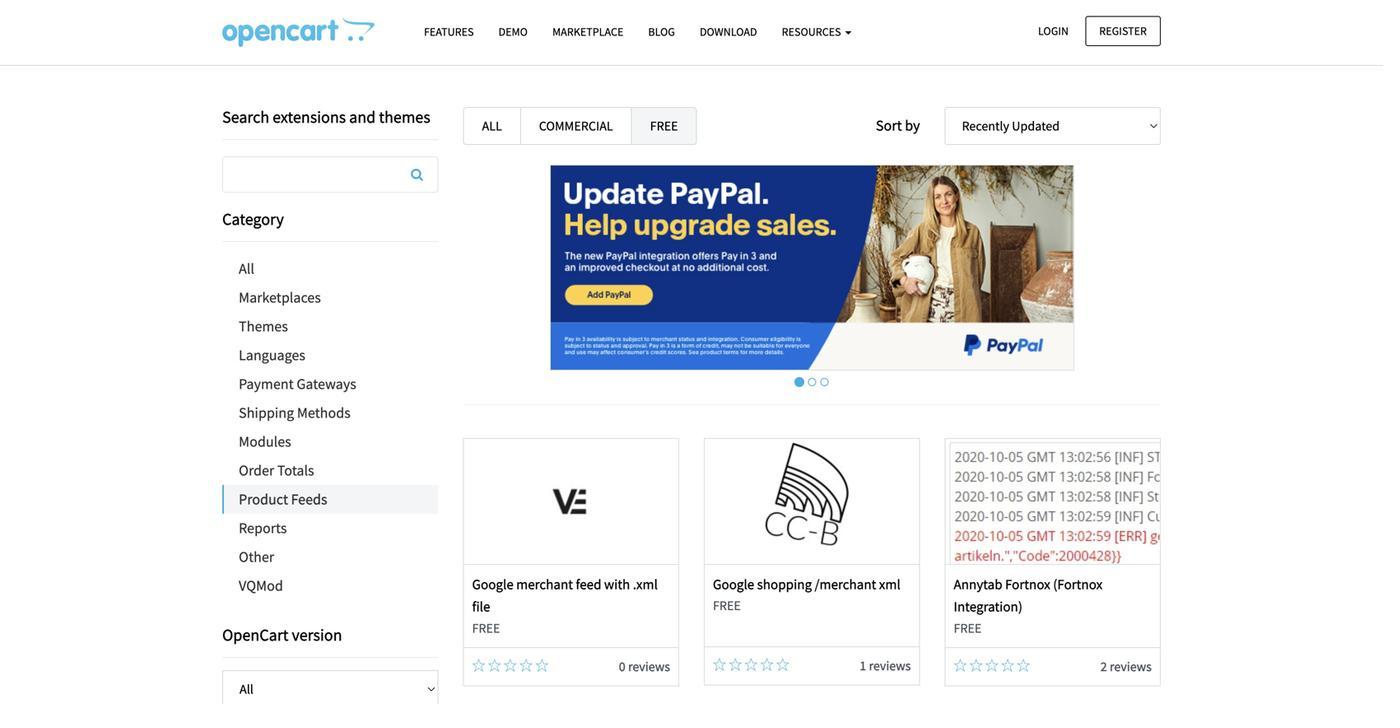 Task type: describe. For each thing, give the bounding box(es) containing it.
order totals link
[[222, 456, 439, 485]]

sort
[[876, 116, 902, 135]]

merchant
[[517, 576, 573, 593]]

themes link
[[222, 312, 439, 341]]

by
[[905, 116, 920, 135]]

shipping methods
[[239, 404, 351, 422]]

2
[[1101, 659, 1108, 675]]

product feeds link
[[224, 485, 439, 514]]

0 reviews
[[619, 659, 670, 675]]

blog link
[[636, 17, 688, 46]]

payment
[[239, 375, 294, 393]]

payment gateways link
[[222, 370, 439, 399]]

.xml
[[633, 576, 658, 593]]

reports link
[[222, 514, 439, 543]]

totals
[[277, 461, 314, 480]]

free for annytab fortnox (fortnox integration)
[[954, 620, 982, 637]]

commercial link
[[520, 107, 632, 145]]

all for marketplaces
[[239, 259, 254, 278]]

search image
[[411, 168, 423, 181]]

login
[[1039, 23, 1069, 38]]

resources
[[782, 24, 844, 39]]

category
[[222, 209, 284, 229]]

commercial
[[539, 118, 613, 134]]

reports
[[239, 519, 287, 537]]

methods
[[297, 404, 351, 422]]

feed
[[576, 576, 602, 593]]

order
[[239, 461, 274, 480]]

marketplaces
[[239, 288, 321, 307]]

login link
[[1025, 16, 1083, 46]]

shopping
[[757, 576, 812, 593]]

shipping methods link
[[222, 399, 439, 427]]

languages
[[239, 346, 305, 364]]

register
[[1100, 23, 1147, 38]]

download link
[[688, 17, 770, 46]]

vqmod link
[[222, 572, 439, 600]]

version
[[292, 625, 342, 645]]

google merchant feed with .xml file image
[[464, 439, 678, 564]]

demo link
[[486, 17, 540, 46]]

annytab fortnox (fortnox integration) free
[[954, 576, 1103, 637]]

0
[[619, 659, 626, 675]]

themes
[[379, 107, 431, 127]]

google merchant feed with .xml file free
[[472, 576, 658, 637]]

extensions
[[273, 107, 346, 127]]

languages link
[[222, 341, 439, 370]]

search extensions and themes
[[222, 107, 431, 127]]

payment gateways
[[239, 375, 356, 393]]

vqmod
[[239, 577, 283, 595]]

free for google shopping /merchant xml
[[713, 598, 741, 614]]

blog
[[648, 24, 675, 39]]

demo
[[499, 24, 528, 39]]

(fortnox
[[1054, 576, 1103, 593]]

google shopping /merchant xml image
[[705, 439, 919, 564]]

reviews for google shopping /merchant xml
[[869, 658, 911, 674]]

themes
[[239, 317, 288, 336]]

/merchant
[[815, 576, 877, 593]]



Task type: vqa. For each thing, say whether or not it's contained in the screenshot.
Download
yes



Task type: locate. For each thing, give the bounding box(es) containing it.
google shopping /merchant xml free
[[713, 576, 901, 614]]

0 vertical spatial all link
[[463, 107, 521, 145]]

None text field
[[223, 157, 438, 192]]

other link
[[222, 543, 439, 572]]

marketplace link
[[540, 17, 636, 46]]

annytab fortnox (fortnox integration) link
[[954, 576, 1103, 615]]

modules
[[239, 432, 291, 451]]

file
[[472, 598, 490, 615]]

all link
[[463, 107, 521, 145], [222, 255, 439, 283]]

1 google from the left
[[472, 576, 514, 593]]

all for commercial
[[482, 118, 502, 134]]

reviews
[[869, 658, 911, 674], [628, 659, 670, 675], [1110, 659, 1152, 675]]

opencart
[[222, 625, 289, 645]]

google merchant feed with .xml file link
[[472, 576, 658, 615]]

free
[[713, 598, 741, 614], [472, 620, 500, 637], [954, 620, 982, 637]]

resources link
[[770, 17, 864, 46]]

2 reviews
[[1101, 659, 1152, 675]]

annytab fortnox (fortnox integration) image
[[946, 439, 1160, 564]]

1 horizontal spatial google
[[713, 576, 755, 593]]

fortnox
[[1006, 576, 1051, 593]]

order totals
[[239, 461, 314, 480]]

product
[[239, 490, 288, 509]]

reviews for annytab fortnox (fortnox integration)
[[1110, 659, 1152, 675]]

1 horizontal spatial all
[[482, 118, 502, 134]]

0 horizontal spatial reviews
[[628, 659, 670, 675]]

0 horizontal spatial all
[[239, 259, 254, 278]]

marketplaces link
[[222, 283, 439, 312]]

other
[[239, 548, 274, 566]]

with
[[604, 576, 630, 593]]

star light o image
[[713, 658, 726, 671], [729, 658, 742, 671], [761, 658, 774, 671], [777, 658, 790, 671], [536, 659, 549, 672], [970, 659, 983, 672], [986, 659, 999, 672]]

google for google merchant feed with .xml file
[[472, 576, 514, 593]]

1 reviews
[[860, 658, 911, 674]]

free
[[650, 118, 678, 134]]

1 horizontal spatial reviews
[[869, 658, 911, 674]]

2 horizontal spatial free
[[954, 620, 982, 637]]

product feeds
[[239, 490, 327, 509]]

xml
[[879, 576, 901, 593]]

star light o image
[[745, 658, 758, 671], [472, 659, 486, 672], [488, 659, 501, 672], [504, 659, 517, 672], [520, 659, 533, 672], [954, 659, 967, 672], [1002, 659, 1015, 672], [1017, 659, 1031, 672]]

1 vertical spatial all
[[239, 259, 254, 278]]

1 horizontal spatial free
[[713, 598, 741, 614]]

free inside annytab fortnox (fortnox integration) free
[[954, 620, 982, 637]]

gateways
[[297, 375, 356, 393]]

all
[[482, 118, 502, 134], [239, 259, 254, 278]]

reviews right 0 at bottom left
[[628, 659, 670, 675]]

google inside google merchant feed with .xml file free
[[472, 576, 514, 593]]

1 vertical spatial all link
[[222, 255, 439, 283]]

google
[[472, 576, 514, 593], [713, 576, 755, 593]]

modules link
[[222, 427, 439, 456]]

opencart product feeds image
[[222, 17, 375, 47]]

paypal payment gateway image
[[550, 165, 1075, 371]]

download
[[700, 24, 757, 39]]

annytab
[[954, 576, 1003, 593]]

google for google shopping /merchant xml
[[713, 576, 755, 593]]

1 horizontal spatial all link
[[463, 107, 521, 145]]

free inside "google shopping /merchant xml free"
[[713, 598, 741, 614]]

features
[[424, 24, 474, 39]]

shipping
[[239, 404, 294, 422]]

google inside "google shopping /merchant xml free"
[[713, 576, 755, 593]]

google up file
[[472, 576, 514, 593]]

opencart version
[[222, 625, 342, 645]]

1
[[860, 658, 867, 674]]

0 horizontal spatial free
[[472, 620, 500, 637]]

0 horizontal spatial google
[[472, 576, 514, 593]]

free link
[[631, 107, 697, 145]]

0 horizontal spatial all link
[[222, 255, 439, 283]]

and
[[349, 107, 376, 127]]

search
[[222, 107, 269, 127]]

feeds
[[291, 490, 327, 509]]

reviews for google merchant feed with .xml file
[[628, 659, 670, 675]]

2 google from the left
[[713, 576, 755, 593]]

2 horizontal spatial reviews
[[1110, 659, 1152, 675]]

all link for marketplaces
[[222, 255, 439, 283]]

integration)
[[954, 598, 1023, 615]]

marketplace
[[553, 24, 624, 39]]

0 vertical spatial all
[[482, 118, 502, 134]]

register link
[[1086, 16, 1161, 46]]

sort by
[[876, 116, 920, 135]]

reviews right 1
[[869, 658, 911, 674]]

reviews right '2'
[[1110, 659, 1152, 675]]

google left shopping
[[713, 576, 755, 593]]

google shopping /merchant xml link
[[713, 576, 901, 593]]

features link
[[412, 17, 486, 46]]

free inside google merchant feed with .xml file free
[[472, 620, 500, 637]]

all link for commercial
[[463, 107, 521, 145]]



